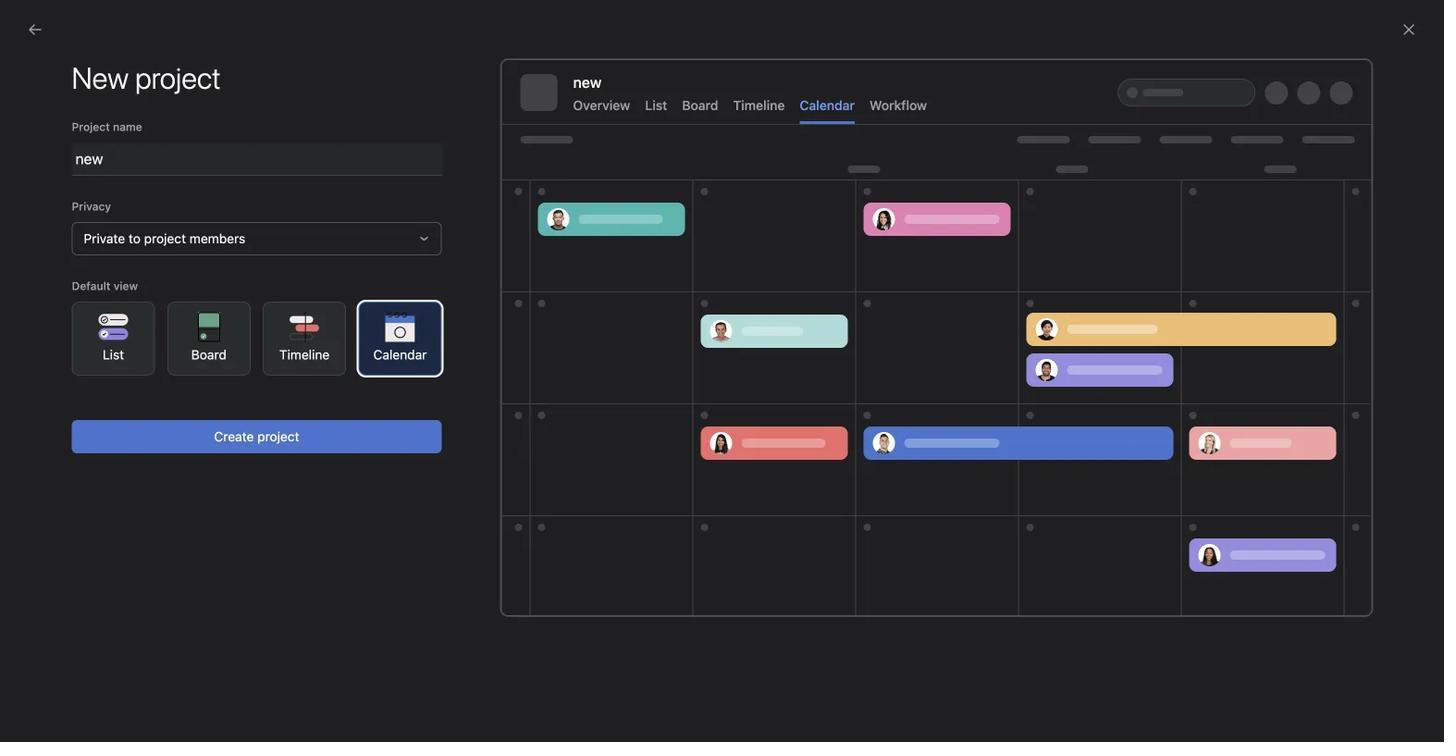 Task type: describe. For each thing, give the bounding box(es) containing it.
1 vertical spatial list
[[103, 347, 124, 362]]

a
[[620, 419, 628, 436]]

send message
[[789, 477, 877, 492]]

close image
[[1402, 22, 1417, 37]]

send a message to kick off projects. or discuss tasks. or brainstorm ideas.
[[582, 419, 1084, 436]]

0 horizontal spatial board
[[191, 347, 227, 362]]

2 or from the left
[[948, 419, 964, 436]]

send for send message
[[789, 477, 820, 492]]

projects element
[[0, 294, 222, 361]]

go back image
[[28, 22, 43, 37]]

private
[[84, 231, 125, 246]]

new
[[573, 74, 602, 91]]

message inside "button"
[[823, 477, 877, 492]]

Project name text field
[[72, 142, 442, 176]]

cross-functional project plan link
[[11, 328, 222, 357]]

new project
[[72, 60, 221, 95]]

inbox
[[48, 123, 81, 138]]

discuss
[[850, 419, 900, 436]]

workspace
[[70, 401, 134, 416]]

inbox link
[[11, 116, 211, 145]]

connect
[[671, 374, 755, 400]]

brainstorm
[[968, 419, 1041, 436]]

my for my workspace
[[48, 401, 66, 416]]

words
[[809, 374, 869, 400]]

0 vertical spatial message
[[632, 419, 692, 436]]

feedback
[[1374, 132, 1422, 145]]

default
[[72, 279, 111, 292]]

filter: 1 button
[[1125, 126, 1195, 152]]

my tasks
[[48, 93, 101, 108]]

projects.
[[767, 419, 825, 436]]

this is a preview of your project image
[[501, 59, 1373, 616]]

my for my tasks
[[48, 93, 66, 108]]

global element
[[0, 45, 222, 156]]

private to project members button
[[72, 222, 442, 255]]

filter:
[[1148, 132, 1179, 145]]

home
[[48, 63, 83, 79]]

filter: 1
[[1148, 132, 1187, 145]]

cross-functional project plan
[[48, 334, 222, 350]]

send message button
[[777, 468, 889, 501]]

portfolios link
[[11, 231, 211, 261]]

home link
[[11, 56, 211, 86]]

projects button
[[0, 302, 73, 320]]

1
[[1182, 132, 1187, 145]]

workflow
[[870, 98, 927, 113]]

to for send a message to kick off projects. or discuss tasks. or brainstorm ideas.
[[696, 419, 710, 436]]

overview
[[573, 98, 630, 113]]

insights
[[22, 177, 71, 192]]



Task type: vqa. For each thing, say whether or not it's contained in the screenshot.
Mark complete icon for Mark complete checkbox in the THE [MEETING 1] MM/DD/YY cell
no



Task type: locate. For each thing, give the bounding box(es) containing it.
cross-
[[48, 334, 88, 350]]

0 horizontal spatial calendar
[[373, 347, 427, 362]]

create project
[[214, 429, 299, 444]]

2 horizontal spatial send
[[1344, 132, 1370, 145]]

project right create
[[257, 429, 299, 444]]

0 vertical spatial project
[[144, 231, 186, 246]]

tasks.
[[904, 419, 944, 436]]

2 vertical spatial project
[[257, 429, 299, 444]]

name
[[113, 120, 142, 133]]

1 vertical spatial to
[[874, 374, 893, 400]]

send
[[1344, 132, 1370, 145], [582, 419, 617, 436], [789, 477, 820, 492]]

0 vertical spatial my
[[48, 93, 66, 108]]

portfolios
[[48, 238, 105, 254]]

project left plan
[[151, 334, 193, 350]]

or right tasks.
[[948, 419, 964, 436]]

create project button
[[72, 420, 442, 453]]

or left discuss
[[829, 419, 846, 436]]

1 horizontal spatial or
[[948, 419, 964, 436]]

to inside "popup button"
[[129, 231, 141, 246]]

0 vertical spatial list
[[645, 98, 667, 113]]

1 vertical spatial message
[[823, 477, 877, 492]]

goals
[[48, 268, 82, 283]]

project inside "popup button"
[[144, 231, 186, 246]]

project for plan
[[151, 334, 193, 350]]

0 horizontal spatial send
[[582, 419, 617, 436]]

functional
[[88, 334, 148, 350]]

my inside "teams" "element"
[[48, 401, 66, 416]]

list
[[645, 98, 667, 113], [103, 347, 124, 362]]

project left the members
[[144, 231, 186, 246]]

project for members
[[144, 231, 186, 246]]

message right the 'a'
[[632, 419, 692, 436]]

0 vertical spatial board
[[682, 98, 718, 113]]

calendar
[[800, 98, 855, 113], [373, 347, 427, 362]]

project name
[[72, 120, 142, 133]]

privacy
[[72, 200, 111, 213]]

send feedback
[[1344, 132, 1422, 145]]

1 vertical spatial project
[[151, 334, 193, 350]]

insights element
[[0, 168, 222, 294]]

or
[[829, 419, 846, 436], [948, 419, 964, 436]]

send for send feedback
[[1344, 132, 1370, 145]]

your work
[[898, 374, 995, 400]]

2 vertical spatial to
[[696, 419, 710, 436]]

to left the kick
[[696, 419, 710, 436]]

0 vertical spatial send
[[1344, 132, 1370, 145]]

connect your words to your work
[[671, 374, 995, 400]]

project
[[144, 231, 186, 246], [151, 334, 193, 350], [257, 429, 299, 444]]

2 my from the top
[[48, 401, 66, 416]]

0 horizontal spatial timeline
[[279, 347, 330, 362]]

2 vertical spatial send
[[789, 477, 820, 492]]

send left the 'a'
[[582, 419, 617, 436]]

list box
[[504, 7, 948, 37]]

1 horizontal spatial list
[[645, 98, 667, 113]]

1 horizontal spatial send
[[789, 477, 820, 492]]

my inside global element
[[48, 93, 66, 108]]

0 horizontal spatial to
[[129, 231, 141, 246]]

send inside "button"
[[789, 477, 820, 492]]

1 vertical spatial timeline
[[279, 347, 330, 362]]

members
[[190, 231, 245, 246]]

teams element
[[0, 361, 222, 427]]

private to project members
[[84, 231, 245, 246]]

reporting
[[48, 209, 107, 224]]

1 vertical spatial send
[[582, 419, 617, 436]]

send left 'feedback'
[[1344, 132, 1370, 145]]

send feedback link
[[1344, 130, 1422, 147]]

1 vertical spatial calendar
[[373, 347, 427, 362]]

send down projects.
[[789, 477, 820, 492]]

0 horizontal spatial message
[[632, 419, 692, 436]]

board
[[682, 98, 718, 113], [191, 347, 227, 362]]

create
[[214, 429, 254, 444]]

my left tasks
[[48, 93, 66, 108]]

plan
[[197, 334, 222, 350]]

0 vertical spatial timeline
[[733, 98, 785, 113]]

my workspace
[[48, 401, 134, 416]]

hide sidebar image
[[24, 15, 39, 30]]

1 my from the top
[[48, 93, 66, 108]]

2 horizontal spatial to
[[874, 374, 893, 400]]

kick
[[714, 419, 741, 436]]

default view
[[72, 279, 138, 292]]

tasks
[[70, 93, 101, 108]]

my
[[48, 93, 66, 108], [48, 401, 66, 416]]

1 horizontal spatial calendar
[[800, 98, 855, 113]]

off
[[744, 419, 763, 436]]

your
[[760, 374, 804, 400]]

1 vertical spatial board
[[191, 347, 227, 362]]

my workspace link
[[11, 394, 211, 424]]

0 horizontal spatial or
[[829, 419, 846, 436]]

1 horizontal spatial timeline
[[733, 98, 785, 113]]

0 horizontal spatial list
[[103, 347, 124, 362]]

message
[[632, 419, 692, 436], [823, 477, 877, 492]]

to right the private
[[129, 231, 141, 246]]

0 vertical spatial calendar
[[800, 98, 855, 113]]

send for send a message to kick off projects. or discuss tasks. or brainstorm ideas.
[[582, 419, 617, 436]]

1 horizontal spatial board
[[682, 98, 718, 113]]

message down send a message to kick off projects. or discuss tasks. or brainstorm ideas.
[[823, 477, 877, 492]]

ideas.
[[1044, 419, 1084, 436]]

project
[[72, 120, 110, 133]]

1 or from the left
[[829, 419, 846, 436]]

my tasks link
[[11, 86, 211, 116]]

1 horizontal spatial to
[[696, 419, 710, 436]]

to
[[129, 231, 141, 246], [874, 374, 893, 400], [696, 419, 710, 436]]

goals link
[[11, 261, 211, 291]]

reporting link
[[11, 202, 211, 231]]

my left workspace
[[48, 401, 66, 416]]

1 horizontal spatial message
[[823, 477, 877, 492]]

1 vertical spatial my
[[48, 401, 66, 416]]

0 vertical spatial to
[[129, 231, 141, 246]]

timeline
[[733, 98, 785, 113], [279, 347, 330, 362]]

project inside button
[[257, 429, 299, 444]]

view
[[114, 279, 138, 292]]

projects
[[22, 303, 73, 318]]

to for connect your words to your work
[[874, 374, 893, 400]]

to up discuss
[[874, 374, 893, 400]]



